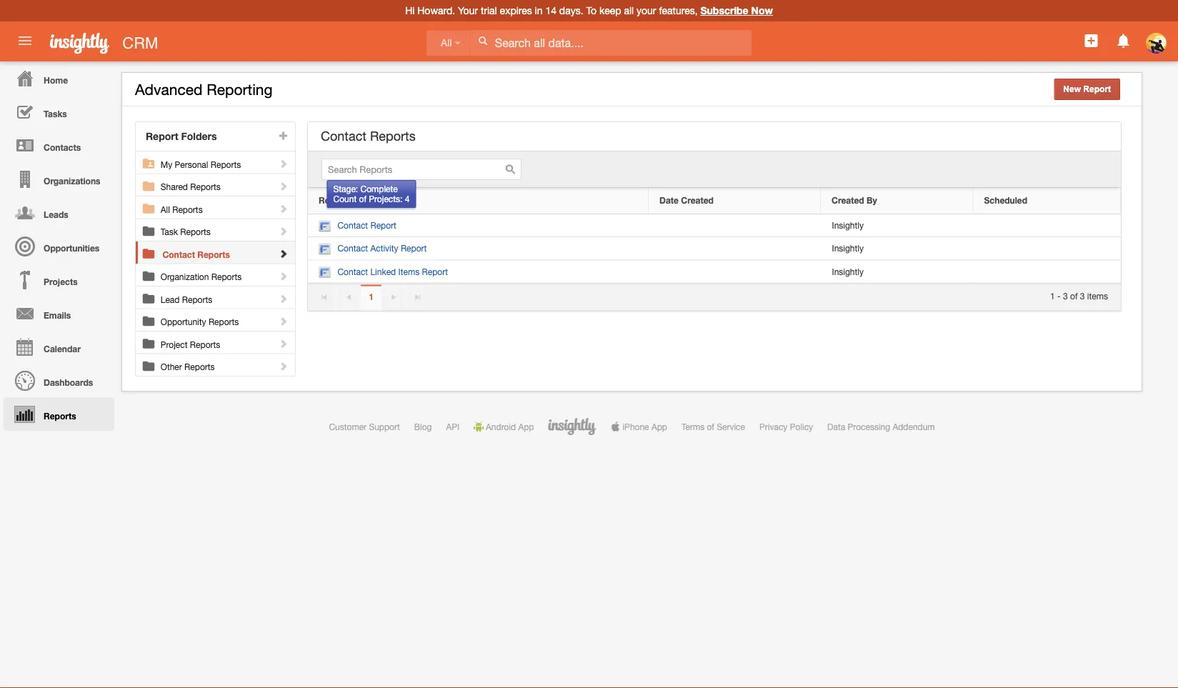 Task type: vqa. For each thing, say whether or not it's contained in the screenshot.
X Axis at the left bottom of page
no



Task type: locate. For each thing, give the bounding box(es) containing it.
reports up organization reports link
[[197, 249, 230, 259]]

1 inside "button"
[[369, 292, 374, 302]]

contacts
[[44, 142, 81, 152]]

chevron right image inside task reports link
[[278, 226, 288, 236]]

report right new
[[1083, 84, 1111, 94]]

scheduled link
[[984, 195, 1110, 206]]

2 vertical spatial insightly
[[832, 266, 864, 276]]

contact reports up 'complete'
[[321, 128, 416, 143]]

0 vertical spatial insightly
[[832, 220, 864, 230]]

contact for contact activity report link
[[338, 243, 368, 253]]

1 horizontal spatial 3
[[1080, 291, 1085, 301]]

contact reports up organization reports
[[162, 249, 230, 259]]

1 vertical spatial of
[[1070, 291, 1078, 301]]

contact down contact activity report link
[[338, 266, 368, 276]]

contact report
[[338, 220, 396, 230]]

data
[[827, 422, 845, 432]]

all inside all link
[[441, 37, 452, 49]]

of right -
[[1070, 291, 1078, 301]]

0 horizontal spatial created
[[681, 195, 714, 205]]

3 insightly cell from the top
[[821, 260, 974, 283]]

new
[[1063, 84, 1081, 94]]

organization reports
[[161, 272, 242, 282]]

chevron right image for all reports
[[278, 204, 288, 214]]

personal
[[175, 159, 208, 169]]

task reports
[[161, 227, 211, 237]]

service
[[717, 422, 745, 432]]

chevron right image up opportunity reports link
[[278, 294, 288, 304]]

4 chevron right image from the top
[[278, 294, 288, 304]]

reports up the project reports 'link'
[[209, 317, 239, 327]]

items
[[1087, 291, 1108, 301]]

chevron right image inside other reports "link"
[[278, 361, 288, 371]]

of right count
[[359, 194, 367, 204]]

plus image
[[279, 130, 289, 140]]

days.
[[559, 5, 583, 16]]

0 horizontal spatial all
[[161, 204, 170, 214]]

all for all reports
[[161, 204, 170, 214]]

1 3 from the left
[[1063, 291, 1068, 301]]

row group containing contact report
[[308, 214, 1121, 283]]

chevron right image
[[278, 204, 288, 214], [278, 249, 288, 259], [278, 271, 288, 281], [278, 294, 288, 304], [278, 316, 288, 326], [278, 361, 288, 371]]

iphone
[[623, 422, 649, 432]]

reports up lead reports link
[[211, 272, 242, 282]]

insightly
[[832, 220, 864, 230], [832, 243, 864, 253], [832, 266, 864, 276]]

my
[[161, 159, 172, 169]]

contacts link
[[4, 129, 114, 162]]

contact down contact report link
[[338, 243, 368, 253]]

Search Reports text field
[[322, 159, 522, 180]]

1 app from the left
[[518, 422, 534, 432]]

all link
[[427, 30, 470, 56]]

3 right -
[[1063, 291, 1068, 301]]

iphone app
[[623, 422, 667, 432]]

chevron right image
[[278, 159, 288, 169], [278, 181, 288, 191], [278, 226, 288, 236], [278, 339, 288, 349]]

subscribe
[[701, 5, 749, 16]]

0 horizontal spatial of
[[359, 194, 367, 204]]

of
[[359, 194, 367, 204], [1070, 291, 1078, 301], [707, 422, 714, 432]]

advanced reporting
[[135, 81, 273, 98]]

1 left -
[[1050, 291, 1055, 301]]

calendar
[[44, 344, 81, 354]]

reports up opportunity reports
[[182, 294, 212, 304]]

1 horizontal spatial app
[[652, 422, 667, 432]]

reports up 'search reports' text box
[[370, 128, 416, 143]]

of right terms in the bottom of the page
[[707, 422, 714, 432]]

hi howard. your trial expires in 14 days. to keep all your features, subscribe now
[[405, 5, 773, 16]]

cell
[[649, 214, 821, 237], [974, 214, 1121, 237], [649, 237, 821, 260], [974, 237, 1121, 260], [649, 260, 821, 283], [974, 260, 1121, 283]]

1 button
[[361, 285, 382, 312]]

all up task
[[161, 204, 170, 214]]

chevron right image inside contact reports link
[[278, 249, 288, 259]]

other reports
[[161, 362, 215, 372]]

reports down opportunity reports
[[190, 339, 220, 349]]

1 horizontal spatial 1
[[1050, 291, 1055, 301]]

2 chevron right image from the top
[[278, 181, 288, 191]]

all down howard.
[[441, 37, 452, 49]]

support
[[369, 422, 400, 432]]

tasks link
[[4, 95, 114, 129]]

row containing contact report
[[308, 214, 1121, 237]]

chevron right image inside lead reports link
[[278, 294, 288, 304]]

3 left items
[[1080, 291, 1085, 301]]

chevron right image for task reports
[[278, 226, 288, 236]]

1 chevron right image from the top
[[278, 204, 288, 214]]

reports for 'shared reports' link
[[190, 182, 221, 192]]

addendum
[[893, 422, 935, 432]]

0 vertical spatial of
[[359, 194, 367, 204]]

lead reports
[[161, 294, 212, 304]]

my personal reports link
[[161, 151, 290, 169]]

new report link
[[1054, 79, 1120, 100]]

all reports link
[[161, 196, 290, 214]]

report right items
[[422, 266, 448, 276]]

row
[[308, 188, 1121, 214], [308, 214, 1121, 237], [308, 237, 1121, 260], [308, 260, 1121, 283]]

chevron right image inside opportunity reports link
[[278, 316, 288, 326]]

chevron right image up organization reports link
[[278, 249, 288, 259]]

project reports
[[161, 339, 220, 349]]

2 row from the top
[[308, 214, 1121, 237]]

reports for lead reports link
[[182, 294, 212, 304]]

4 row from the top
[[308, 260, 1121, 283]]

1 horizontal spatial created
[[832, 195, 864, 205]]

2 created from the left
[[832, 195, 864, 205]]

reports down project reports at the left
[[184, 362, 215, 372]]

new report
[[1063, 84, 1111, 94]]

reports down my personal reports
[[190, 182, 221, 192]]

reports up task reports
[[172, 204, 203, 214]]

app right android
[[518, 422, 534, 432]]

0 horizontal spatial 1
[[369, 292, 374, 302]]

now
[[751, 5, 773, 16]]

0 vertical spatial all
[[441, 37, 452, 49]]

calendar link
[[4, 330, 114, 364]]

1 vertical spatial insightly
[[832, 243, 864, 253]]

contact inside "link"
[[338, 266, 368, 276]]

5 chevron right image from the top
[[278, 316, 288, 326]]

insightly for items
[[832, 266, 864, 276]]

processing
[[848, 422, 890, 432]]

report
[[1083, 84, 1111, 94], [146, 130, 178, 142], [319, 195, 347, 205], [370, 220, 396, 230], [401, 243, 427, 253], [422, 266, 448, 276]]

home link
[[4, 61, 114, 95]]

reports inside 'link'
[[190, 339, 220, 349]]

1 vertical spatial contact reports
[[162, 249, 230, 259]]

0 horizontal spatial 3
[[1063, 291, 1068, 301]]

grid
[[308, 188, 1121, 283]]

count
[[333, 194, 357, 204]]

contact activity report link
[[319, 243, 427, 255]]

opportunity reports link
[[161, 309, 290, 327]]

row containing contact activity report
[[308, 237, 1121, 260]]

0 horizontal spatial app
[[518, 422, 534, 432]]

0 vertical spatial contact reports
[[321, 128, 416, 143]]

3 row from the top
[[308, 237, 1121, 260]]

all inside all reports "link"
[[161, 204, 170, 214]]

2 vertical spatial of
[[707, 422, 714, 432]]

2 insightly cell from the top
[[821, 237, 974, 260]]

row group
[[308, 214, 1121, 283]]

of for projects:
[[359, 194, 367, 204]]

app right the iphone
[[652, 422, 667, 432]]

chevron right image down the project reports 'link'
[[278, 361, 288, 371]]

2 horizontal spatial of
[[1070, 291, 1078, 301]]

activity
[[370, 243, 398, 253]]

report up activity
[[370, 220, 396, 230]]

all
[[624, 5, 634, 16]]

2 3 from the left
[[1080, 291, 1085, 301]]

created right date
[[681, 195, 714, 205]]

1 row from the top
[[308, 188, 1121, 214]]

contact linked items report link
[[319, 266, 448, 278]]

1 down contact linked items report "link" in the top of the page
[[369, 292, 374, 302]]

chevron right image up the project reports 'link'
[[278, 316, 288, 326]]

blog link
[[414, 422, 432, 432]]

projects
[[44, 277, 78, 287]]

chevron right image inside the project reports 'link'
[[278, 339, 288, 349]]

Search all data.... text field
[[470, 30, 752, 56]]

insightly cell for report
[[821, 237, 974, 260]]

app
[[518, 422, 534, 432], [652, 422, 667, 432]]

shared
[[161, 182, 188, 192]]

date
[[660, 195, 679, 205]]

api
[[446, 422, 459, 432]]

chevron right image inside organization reports link
[[278, 271, 288, 281]]

contact down report name
[[338, 220, 368, 230]]

navigation
[[0, 61, 114, 431]]

stage:
[[333, 184, 358, 194]]

0 horizontal spatial contact reports
[[162, 249, 230, 259]]

your
[[637, 5, 656, 16]]

chevron right image inside 'shared reports' link
[[278, 181, 288, 191]]

reports for other reports "link"
[[184, 362, 215, 372]]

2 chevron right image from the top
[[278, 249, 288, 259]]

all
[[441, 37, 452, 49], [161, 204, 170, 214]]

2 app from the left
[[652, 422, 667, 432]]

1 vertical spatial all
[[161, 204, 170, 214]]

1 chevron right image from the top
[[278, 159, 288, 169]]

hi
[[405, 5, 415, 16]]

chevron right image inside the my personal reports link
[[278, 159, 288, 169]]

reports
[[370, 128, 416, 143], [211, 159, 241, 169], [190, 182, 221, 192], [172, 204, 203, 214], [180, 227, 211, 237], [197, 249, 230, 259], [211, 272, 242, 282], [182, 294, 212, 304], [209, 317, 239, 327], [190, 339, 220, 349], [184, 362, 215, 372], [44, 411, 76, 421]]

3 insightly from the top
[[832, 266, 864, 276]]

date created link
[[660, 195, 810, 206]]

chevron right image inside all reports "link"
[[278, 204, 288, 214]]

organization reports link
[[161, 264, 290, 282]]

data processing addendum
[[827, 422, 935, 432]]

created left by
[[832, 195, 864, 205]]

6 chevron right image from the top
[[278, 361, 288, 371]]

4 chevron right image from the top
[[278, 339, 288, 349]]

2 insightly from the top
[[832, 243, 864, 253]]

of inside stage: complete count of projects: 4
[[359, 194, 367, 204]]

reports right task
[[180, 227, 211, 237]]

insightly cell
[[821, 214, 974, 237], [821, 237, 974, 260], [821, 260, 974, 283]]

task reports link
[[161, 219, 290, 237]]

chevron right image for lead reports
[[278, 294, 288, 304]]

chevron right image up lead reports link
[[278, 271, 288, 281]]

chevron right image up task reports link
[[278, 204, 288, 214]]

3 chevron right image from the top
[[278, 271, 288, 281]]

stage: complete count of projects: 4
[[333, 184, 410, 204]]

chevron right image for shared reports
[[278, 181, 288, 191]]

1 horizontal spatial all
[[441, 37, 452, 49]]

3 chevron right image from the top
[[278, 226, 288, 236]]



Task type: describe. For each thing, give the bounding box(es) containing it.
report folders
[[146, 130, 217, 142]]

task
[[161, 227, 178, 237]]

report inside "link"
[[422, 266, 448, 276]]

your
[[458, 5, 478, 16]]

by
[[867, 195, 877, 205]]

contact reports link
[[162, 242, 290, 259]]

app for android app
[[518, 422, 534, 432]]

chevron right image for other reports
[[278, 361, 288, 371]]

other
[[161, 362, 182, 372]]

android app
[[486, 422, 534, 432]]

customer
[[329, 422, 367, 432]]

report down stage:
[[319, 195, 347, 205]]

row containing contact linked items report
[[308, 260, 1121, 283]]

organizations
[[44, 176, 100, 186]]

emails
[[44, 310, 71, 320]]

4
[[405, 194, 410, 204]]

blog
[[414, 422, 432, 432]]

home
[[44, 75, 68, 85]]

reports link
[[4, 397, 114, 431]]

grid containing report name
[[308, 188, 1121, 283]]

reports up 'shared reports' link
[[211, 159, 241, 169]]

howard.
[[417, 5, 455, 16]]

report name link
[[319, 195, 637, 206]]

lead
[[161, 294, 180, 304]]

contact for contact linked items report "link" in the top of the page
[[338, 266, 368, 276]]

other reports link
[[161, 354, 290, 372]]

tasks
[[44, 109, 67, 119]]

1 for 1
[[369, 292, 374, 302]]

leads
[[44, 209, 68, 219]]

trial
[[481, 5, 497, 16]]

white image
[[478, 36, 488, 46]]

insightly for report
[[832, 243, 864, 253]]

data processing addendum link
[[827, 422, 935, 432]]

advanced
[[135, 81, 203, 98]]

lead reports link
[[161, 287, 290, 304]]

in
[[535, 5, 543, 16]]

opportunities link
[[4, 229, 114, 263]]

contact linked items report
[[338, 266, 448, 276]]

reports for all reports "link" at left
[[172, 204, 203, 214]]

1 horizontal spatial contact reports
[[321, 128, 416, 143]]

chevron right image for my personal reports
[[278, 159, 288, 169]]

insightly cell for items
[[821, 260, 974, 283]]

1 insightly cell from the top
[[821, 214, 974, 237]]

contact up stage:
[[321, 128, 367, 143]]

contact for contact report link
[[338, 220, 368, 230]]

reports down dashboards
[[44, 411, 76, 421]]

report name
[[319, 195, 373, 205]]

folders
[[181, 130, 217, 142]]

all for all
[[441, 37, 452, 49]]

chevron right image for opportunity reports
[[278, 316, 288, 326]]

terms
[[682, 422, 705, 432]]

my personal reports
[[161, 159, 241, 169]]

opportunities
[[44, 243, 100, 253]]

projects:
[[369, 194, 403, 204]]

-
[[1058, 291, 1061, 301]]

all reports
[[161, 204, 203, 214]]

customer support link
[[329, 422, 400, 432]]

android
[[486, 422, 516, 432]]

1 - 3 of 3 items
[[1050, 291, 1108, 301]]

reports for opportunity reports link
[[209, 317, 239, 327]]

name
[[349, 195, 373, 205]]

project reports link
[[161, 332, 290, 349]]

navigation containing home
[[0, 61, 114, 431]]

chevron right image for project reports
[[278, 339, 288, 349]]

1 created from the left
[[681, 195, 714, 205]]

1 insightly from the top
[[832, 220, 864, 230]]

reporting
[[207, 81, 273, 98]]

date created
[[660, 195, 714, 205]]

crm
[[122, 34, 158, 52]]

shared reports
[[161, 182, 221, 192]]

contact activity report
[[338, 243, 427, 253]]

reports for organization reports link
[[211, 272, 242, 282]]

created by link
[[832, 195, 962, 206]]

app for iphone app
[[652, 422, 667, 432]]

terms of service link
[[682, 422, 745, 432]]

policy
[[790, 422, 813, 432]]

subscribe now link
[[701, 5, 773, 16]]

to
[[586, 5, 597, 16]]

contact up the organization
[[162, 249, 195, 259]]

leads link
[[4, 196, 114, 229]]

reports for contact reports link
[[197, 249, 230, 259]]

reports for the project reports 'link'
[[190, 339, 220, 349]]

android app link
[[474, 422, 534, 432]]

scheduled
[[984, 195, 1027, 205]]

keep
[[599, 5, 621, 16]]

reports for task reports link
[[180, 227, 211, 237]]

expires
[[500, 5, 532, 16]]

report up my
[[146, 130, 178, 142]]

opportunity reports
[[161, 317, 239, 327]]

organization
[[161, 272, 209, 282]]

report up items
[[401, 243, 427, 253]]

dashboards link
[[4, 364, 114, 397]]

1 for 1 - 3 of 3 items
[[1050, 291, 1055, 301]]

chevron right image for organization reports
[[278, 271, 288, 281]]

contact report link
[[319, 220, 396, 232]]

created by
[[832, 195, 877, 205]]

terms of service
[[682, 422, 745, 432]]

row containing report name
[[308, 188, 1121, 214]]

linked
[[370, 266, 396, 276]]

emails link
[[4, 297, 114, 330]]

shared reports link
[[161, 174, 290, 192]]

notifications image
[[1115, 32, 1132, 49]]

chevron right image for contact reports
[[278, 249, 288, 259]]

of for 3
[[1070, 291, 1078, 301]]

api link
[[446, 422, 459, 432]]

1 horizontal spatial of
[[707, 422, 714, 432]]



